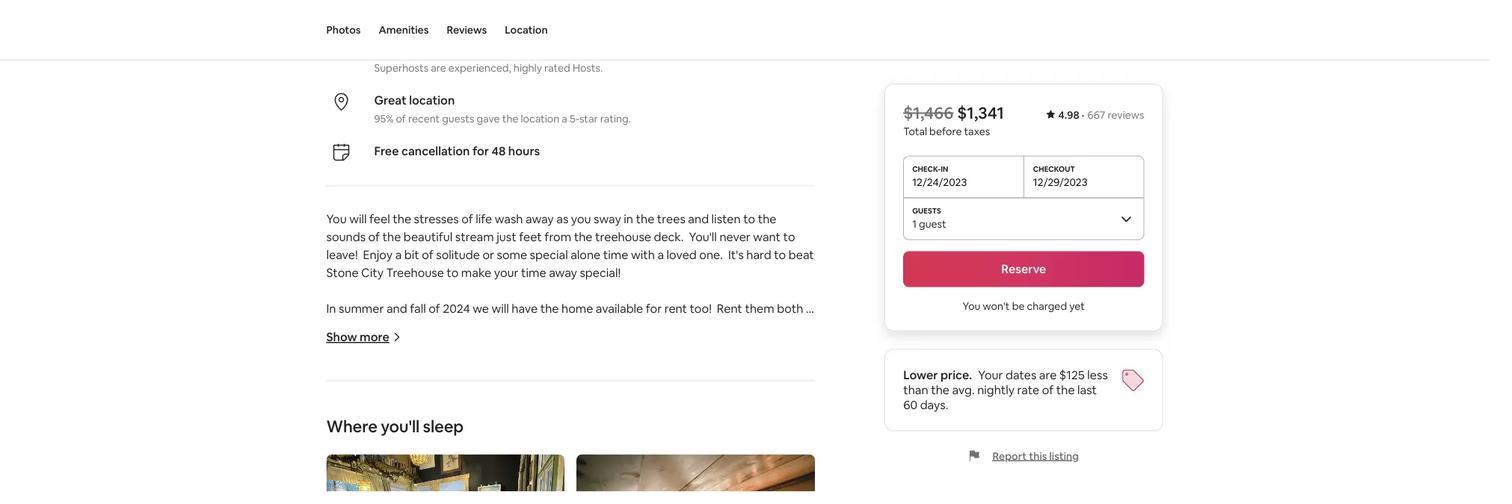Task type: describe. For each thing, give the bounding box(es) containing it.
1 guest button
[[903, 198, 1145, 240]]

enjoy
[[363, 247, 393, 263]]

of right bit
[[422, 247, 434, 263]]

0 vertical spatial day
[[385, 409, 405, 424]]

$125
[[1060, 368, 1085, 383]]

reserve
[[1001, 262, 1047, 277]]

1 guest
[[912, 217, 947, 231]]

the left last
[[1056, 383, 1075, 398]]

both
[[777, 301, 803, 317]]

will inside you will feel the stresses of life wash away as you sway in the trees and listen to the sounds of the beautiful stream just feet from the treehouse deck.  you'll never want to leave!  enjoy a bit of solitude or some special alone time with a loved one.  it's hard to beat stone city treehouse to make your time away special!
[[349, 212, 367, 227]]

sound
[[470, 445, 504, 460]]

dates
[[1006, 368, 1037, 383]]

1 vertical spatial day
[[672, 427, 692, 442]]

too!
[[690, 301, 712, 317]]

report this listing
[[993, 450, 1079, 463]]

superhosts
[[374, 61, 429, 74]]

your inside after your day of hiking, skiing, or touring local breweries and distilleries, come home to this beautiful, private tiny house in the trees!  or, just spend the day lazily relaxing by the fire and reading, while the sound of the stream soothes you.
[[358, 409, 383, 424]]

after your day of hiking, skiing, or touring local breweries and distilleries, come home to this beautiful, private tiny house in the trees!  or, just spend the day lazily relaxing by the fire and reading, while the sound of the stream soothes you.
[[326, 409, 807, 460]]

rating.
[[600, 112, 631, 125]]

tiny
[[444, 427, 465, 442]]

just for feet
[[497, 230, 516, 245]]

listen
[[712, 212, 741, 227]]

special
[[530, 247, 568, 263]]

yet
[[1070, 299, 1085, 313]]

and inside in summer and fall of 2024 we will have the home available for rent too!  rent them both together or come back another time with friends!
[[387, 301, 407, 317]]

avg.
[[952, 383, 975, 398]]

stream inside after your day of hiking, skiing, or touring local breweries and distilleries, come home to this beautiful, private tiny house in the trees!  or, just spend the day lazily relaxing by the fire and reading, while the sound of the stream soothes you.
[[542, 445, 581, 460]]

60
[[903, 398, 918, 413]]

the down the touring
[[515, 427, 534, 442]]

soothes
[[583, 445, 627, 460]]

2024
[[443, 301, 470, 317]]

to inside after your day of hiking, skiing, or touring local breweries and distilleries, come home to this beautiful, private tiny house in the trees!  or, just spend the day lazily relaxing by the fire and reading, while the sound of the stream soothes you.
[[791, 409, 802, 424]]

touring
[[511, 409, 551, 424]]

2 horizontal spatial a
[[658, 247, 664, 263]]

with inside you will feel the stresses of life wash away as you sway in the trees and listen to the sounds of the beautiful stream just feet from the treehouse deck.  you'll never want to leave!  enjoy a bit of solitude or some special alone time with a loved one.  it's hard to beat stone city treehouse to make your time away special!
[[631, 247, 655, 263]]

relaxing
[[724, 427, 767, 442]]

highly
[[514, 61, 542, 74]]

1 horizontal spatial location
[[521, 112, 560, 125]]

nightly
[[978, 383, 1015, 398]]

fire
[[326, 445, 345, 460]]

deck.
[[654, 230, 684, 245]]

skiing,
[[460, 409, 494, 424]]

with inside in summer and fall of 2024 we will have the home available for rent too!  rent them both together or come back another time with friends!
[[530, 319, 554, 335]]

less
[[1088, 368, 1108, 383]]

before
[[930, 125, 962, 138]]

show more button
[[326, 330, 401, 345]]

amenities button
[[379, 0, 429, 60]]

12/29/2023
[[1033, 175, 1088, 189]]

you
[[571, 212, 591, 227]]

the down feel
[[382, 230, 401, 245]]

we
[[473, 301, 489, 317]]

solitude
[[436, 247, 480, 263]]

rent
[[717, 301, 743, 317]]

make
[[461, 265, 491, 281]]

cozy and comfy full-sized bed in "the nest" sleeping loft



(photo by chris daniele) image
[[577, 455, 815, 493]]

lazily
[[695, 427, 721, 442]]

$1,341
[[957, 102, 1004, 124]]

the up you.
[[651, 427, 669, 442]]

0 vertical spatial for
[[473, 144, 489, 159]]

feel
[[369, 212, 390, 227]]

95%
[[374, 112, 394, 125]]

alone
[[571, 247, 601, 263]]

special!
[[580, 265, 621, 281]]

in summer and fall of 2024 we will have the home available for rent too!  rent them both together or come back another time with friends!
[[326, 301, 806, 335]]

sway
[[594, 212, 621, 227]]

·
[[1082, 108, 1085, 122]]

in
[[326, 301, 336, 317]]

from
[[545, 230, 571, 245]]

or inside you will feel the stresses of life wash away as you sway in the trees and listen to the sounds of the beautiful stream just feet from the treehouse deck.  you'll never want to leave!  enjoy a bit of solitude or some special alone time with a loved one.  it's hard to beat stone city treehouse to make your time away special!
[[483, 247, 494, 263]]

rate
[[1017, 383, 1040, 398]]

the down you
[[574, 230, 593, 245]]

the left trees
[[636, 212, 655, 227]]

guests
[[442, 112, 474, 125]]

days.
[[920, 398, 949, 413]]

one.
[[699, 247, 723, 263]]

reading,
[[371, 445, 415, 460]]

city
[[361, 265, 384, 281]]

come inside after your day of hiking, skiing, or touring local breweries and distilleries, come home to this beautiful, private tiny house in the trees!  or, just spend the day lazily relaxing by the fire and reading, while the sound of the stream soothes you.
[[722, 409, 754, 424]]

as
[[557, 212, 569, 227]]

you for you won't be charged yet
[[963, 299, 981, 313]]

0 horizontal spatial a
[[395, 247, 402, 263]]

4.98 · 667 reviews
[[1059, 108, 1145, 122]]

where
[[326, 416, 377, 438]]

free
[[374, 144, 399, 159]]

photos button
[[326, 0, 361, 60]]

stream inside you will feel the stresses of life wash away as you sway in the trees and listen to the sounds of the beautiful stream just feet from the treehouse deck.  you'll never want to leave!  enjoy a bit of solitude or some special alone time with a loved one.  it's hard to beat stone city treehouse to make your time away special!
[[455, 230, 494, 245]]

1 vertical spatial time
[[521, 265, 546, 281]]

you won't be charged yet
[[963, 299, 1085, 313]]

the inside in summer and fall of 2024 we will have the home available for rent too!  rent them both together or come back another time with friends!
[[540, 301, 559, 317]]

sounds
[[326, 230, 366, 245]]

location
[[505, 23, 548, 37]]

show more
[[326, 330, 389, 345]]

trees
[[657, 212, 686, 227]]

wash
[[495, 212, 523, 227]]

stone
[[326, 265, 359, 281]]

them
[[745, 301, 775, 317]]

1 vertical spatial away
[[549, 265, 577, 281]]

the right feel
[[393, 212, 411, 227]]

$1,466
[[903, 102, 954, 124]]

this inside after your day of hiking, skiing, or touring local breweries and distilleries, come home to this beautiful, private tiny house in the trees!  or, just spend the day lazily relaxing by the fire and reading, while the sound of the stream soothes you.
[[326, 427, 346, 442]]

house
[[468, 427, 501, 442]]

spend
[[614, 427, 648, 442]]

loved
[[667, 247, 697, 263]]

48
[[492, 144, 506, 159]]

your inside you will feel the stresses of life wash away as you sway in the trees and listen to the sounds of the beautiful stream just feet from the treehouse deck.  you'll never want to leave!  enjoy a bit of solitude or some special alone time with a loved one.  it's hard to beat stone city treehouse to make your time away special!
[[494, 265, 519, 281]]

of inside the your dates are $125 less than the avg. nightly rate of the last 60 days.
[[1042, 383, 1054, 398]]

report this listing button
[[969, 450, 1079, 463]]

living room image
[[326, 455, 565, 493]]



Task type: locate. For each thing, give the bounding box(es) containing it.
0 horizontal spatial will
[[349, 212, 367, 227]]

stream down trees!
[[542, 445, 581, 460]]

star
[[579, 112, 598, 125]]

location up the recent in the top left of the page
[[409, 93, 455, 108]]

guest
[[919, 217, 947, 231]]

home up friends!
[[562, 301, 593, 317]]

will
[[349, 212, 367, 227], [492, 301, 509, 317]]

of up enjoy
[[368, 230, 380, 245]]

1 horizontal spatial you
[[963, 299, 981, 313]]

for
[[473, 144, 489, 159], [646, 301, 662, 317]]

will right 'we' at the left bottom of page
[[492, 301, 509, 317]]

for left rent
[[646, 301, 662, 317]]

friends!
[[556, 319, 597, 335]]

or down summer
[[378, 319, 390, 335]]

of inside in summer and fall of 2024 we will have the home available for rent too!  rent them both together or come back another time with friends!
[[429, 301, 440, 317]]

beautiful,
[[349, 427, 401, 442]]

or inside after your day of hiking, skiing, or touring local breweries and distilleries, come home to this beautiful, private tiny house in the trees!  or, just spend the day lazily relaxing by the fire and reading, while the sound of the stream soothes you.
[[497, 409, 508, 424]]

have
[[512, 301, 538, 317]]

local
[[554, 409, 579, 424]]

this up the 'fire'
[[326, 427, 346, 442]]

of right 95%
[[396, 112, 406, 125]]

4.98
[[1059, 108, 1080, 122]]

and inside you will feel the stresses of life wash away as you sway in the trees and listen to the sounds of the beautiful stream just feet from the treehouse deck.  you'll never want to leave!  enjoy a bit of solitude or some special alone time with a loved one.  it's hard to beat stone city treehouse to make your time away special!
[[688, 212, 709, 227]]

1 vertical spatial stream
[[542, 445, 581, 460]]

just inside after your day of hiking, skiing, or touring local breweries and distilleries, come home to this beautiful, private tiny house in the trees!  or, just spend the day lazily relaxing by the fire and reading, while the sound of the stream soothes you.
[[592, 427, 611, 442]]

1 vertical spatial you
[[963, 299, 981, 313]]

are left $125 at the bottom right of the page
[[1039, 368, 1057, 383]]

667
[[1088, 108, 1106, 122]]

the right gave
[[502, 112, 519, 125]]

you will feel the stresses of life wash away as you sway in the trees and listen to the sounds of the beautiful stream just feet from the treehouse deck.  you'll never want to leave!  enjoy a bit of solitude or some special alone time with a loved one.  it's hard to beat stone city treehouse to make your time away special!
[[326, 212, 817, 281]]

1 vertical spatial with
[[530, 319, 554, 335]]

treehouse
[[386, 265, 444, 281]]

1 vertical spatial home
[[756, 409, 788, 424]]

are inside the your dates are $125 less than the avg. nightly rate of the last 60 days.
[[1039, 368, 1057, 383]]

the down trees!
[[521, 445, 539, 460]]

by
[[770, 427, 783, 442]]

distilleries,
[[662, 409, 720, 424]]

0 horizontal spatial with
[[530, 319, 554, 335]]

gave
[[477, 112, 500, 125]]

0 horizontal spatial location
[[409, 93, 455, 108]]

or inside in summer and fall of 2024 we will have the home available for rent too!  rent them both together or come back another time with friends!
[[378, 319, 390, 335]]

hard
[[747, 247, 772, 263]]

1 horizontal spatial day
[[672, 427, 692, 442]]

or right the skiing,
[[497, 409, 508, 424]]

0 vertical spatial location
[[409, 93, 455, 108]]

you.
[[630, 445, 653, 460]]

1 vertical spatial will
[[492, 301, 509, 317]]

sleep
[[423, 416, 464, 438]]

of left the 'life'
[[462, 212, 473, 227]]

location button
[[505, 0, 548, 60]]

location left 5-
[[521, 112, 560, 125]]

0 vertical spatial will
[[349, 212, 367, 227]]

and up spend
[[639, 409, 660, 424]]

amenities
[[379, 23, 429, 37]]

0 horizontal spatial come
[[393, 319, 424, 335]]

away up feet
[[526, 212, 554, 227]]

time down special
[[521, 265, 546, 281]]

home inside in summer and fall of 2024 we will have the home available for rent too!  rent them both together or come back another time with friends!
[[562, 301, 593, 317]]

free cancellation for 48 hours
[[374, 144, 540, 159]]

a left bit
[[395, 247, 402, 263]]

just inside you will feel the stresses of life wash away as you sway in the trees and listen to the sounds of the beautiful stream just feet from the treehouse deck.  you'll never want to leave!  enjoy a bit of solitude or some special alone time with a loved one.  it's hard to beat stone city treehouse to make your time away special!
[[497, 230, 516, 245]]

for left 48
[[473, 144, 489, 159]]

just for spend
[[592, 427, 611, 442]]

will inside in summer and fall of 2024 we will have the home available for rent too!  rent them both together or come back another time with friends!
[[492, 301, 509, 317]]

feet
[[519, 230, 542, 245]]

5-
[[570, 112, 579, 125]]

or
[[483, 247, 494, 263], [378, 319, 390, 335], [497, 409, 508, 424]]

in inside after your day of hiking, skiing, or touring local breweries and distilleries, come home to this beautiful, private tiny house in the trees!  or, just spend the day lazily relaxing by the fire and reading, while the sound of the stream soothes you.
[[503, 427, 513, 442]]

home inside after your day of hiking, skiing, or touring local breweries and distilleries, come home to this beautiful, private tiny house in the trees!  or, just spend the day lazily relaxing by the fire and reading, while the sound of the stream soothes you.
[[756, 409, 788, 424]]

hours
[[508, 144, 540, 159]]

1 horizontal spatial come
[[722, 409, 754, 424]]

0 horizontal spatial stream
[[455, 230, 494, 245]]

0 horizontal spatial you
[[326, 212, 347, 227]]

0 horizontal spatial day
[[385, 409, 405, 424]]

0 horizontal spatial in
[[503, 427, 513, 442]]

just down wash
[[497, 230, 516, 245]]

or up make on the left bottom of the page
[[483, 247, 494, 263]]

breweries
[[582, 409, 636, 424]]

of inside great location 95% of recent guests gave the location a 5-star rating.
[[396, 112, 406, 125]]

0 vertical spatial time
[[603, 247, 628, 263]]

lower
[[903, 368, 938, 383]]

come inside in summer and fall of 2024 we will have the home available for rent too!  rent them both together or come back another time with friends!
[[393, 319, 424, 335]]

1 horizontal spatial in
[[624, 212, 633, 227]]

1 vertical spatial or
[[378, 319, 390, 335]]

life
[[476, 212, 492, 227]]

the right the have
[[540, 301, 559, 317]]

just up soothes
[[592, 427, 611, 442]]

time down treehouse
[[603, 247, 628, 263]]

0 vertical spatial this
[[326, 427, 346, 442]]

0 vertical spatial away
[[526, 212, 554, 227]]

want
[[753, 230, 781, 245]]

and up the you'll
[[688, 212, 709, 227]]

0 horizontal spatial this
[[326, 427, 346, 442]]

a down deck.
[[658, 247, 664, 263]]

this left listing
[[1029, 450, 1047, 463]]

will up sounds
[[349, 212, 367, 227]]

you inside you will feel the stresses of life wash away as you sway in the trees and listen to the sounds of the beautiful stream just feet from the treehouse deck.  you'll never want to leave!  enjoy a bit of solitude or some special alone time with a loved one.  it's hard to beat stone city treehouse to make your time away special!
[[326, 212, 347, 227]]

1 horizontal spatial stream
[[542, 445, 581, 460]]

are right the superhosts
[[431, 61, 446, 74]]

time down the have
[[502, 319, 527, 335]]

away down special
[[549, 265, 577, 281]]

experienced,
[[449, 61, 511, 74]]

trees!
[[537, 427, 568, 442]]

1 vertical spatial location
[[521, 112, 560, 125]]

than
[[903, 383, 929, 398]]

the right by
[[786, 427, 804, 442]]

won't
[[983, 299, 1010, 313]]

you for you will feel the stresses of life wash away as you sway in the trees and listen to the sounds of the beautiful stream just feet from the treehouse deck.  you'll never want to leave!  enjoy a bit of solitude or some special alone time with a loved one.  it's hard to beat stone city treehouse to make your time away special!
[[326, 212, 347, 227]]

day up beautiful,
[[385, 409, 405, 424]]

where you'll sleep region
[[320, 416, 821, 493]]

12/24/2023
[[912, 175, 967, 189]]

0 vertical spatial in
[[624, 212, 633, 227]]

total
[[903, 125, 927, 138]]

in right house
[[503, 427, 513, 442]]

home
[[562, 301, 593, 317], [756, 409, 788, 424]]

1
[[912, 217, 917, 231]]

private
[[403, 427, 442, 442]]

reviews button
[[447, 0, 487, 60]]

the up want
[[758, 212, 777, 227]]

and right the 'fire'
[[347, 445, 368, 460]]

time inside in summer and fall of 2024 we will have the home available for rent too!  rent them both together or come back another time with friends!
[[502, 319, 527, 335]]

come down 'fall'
[[393, 319, 424, 335]]

leave!
[[326, 247, 358, 263]]

photos
[[326, 23, 361, 37]]

2 vertical spatial time
[[502, 319, 527, 335]]

rated
[[544, 61, 570, 74]]

reviews
[[447, 23, 487, 37]]

0 vertical spatial are
[[431, 61, 446, 74]]

stream down the 'life'
[[455, 230, 494, 245]]

1 horizontal spatial your
[[494, 265, 519, 281]]

2 vertical spatial or
[[497, 409, 508, 424]]

1 vertical spatial your
[[358, 409, 383, 424]]

1 horizontal spatial this
[[1029, 450, 1047, 463]]

0 vertical spatial come
[[393, 319, 424, 335]]

beautiful
[[404, 230, 453, 245]]

great location 95% of recent guests gave the location a 5-star rating.
[[374, 93, 631, 125]]

some
[[497, 247, 527, 263]]

rent
[[665, 301, 687, 317]]

bit
[[404, 247, 419, 263]]

with down the have
[[530, 319, 554, 335]]

of right sound
[[507, 445, 518, 460]]

your down some at the bottom left of page
[[494, 265, 519, 281]]

a inside great location 95% of recent guests gave the location a 5-star rating.
[[562, 112, 567, 125]]

0 horizontal spatial or
[[378, 319, 390, 335]]

it's
[[728, 247, 744, 263]]

available
[[596, 301, 643, 317]]

1 horizontal spatial or
[[483, 247, 494, 263]]

reviews
[[1108, 108, 1145, 122]]

never
[[720, 230, 751, 245]]

0 vertical spatial stream
[[455, 230, 494, 245]]

stream
[[455, 230, 494, 245], [542, 445, 581, 460]]

and left 'fall'
[[387, 301, 407, 317]]

2 horizontal spatial or
[[497, 409, 508, 424]]

report
[[993, 450, 1027, 463]]

recent
[[408, 112, 440, 125]]

cancellation
[[402, 144, 470, 159]]

the down tiny
[[449, 445, 468, 460]]

1 horizontal spatial will
[[492, 301, 509, 317]]

1 horizontal spatial home
[[756, 409, 788, 424]]

0 vertical spatial home
[[562, 301, 593, 317]]

0 vertical spatial your
[[494, 265, 519, 281]]

of right 'fall'
[[429, 301, 440, 317]]

while
[[418, 445, 446, 460]]

show
[[326, 330, 357, 345]]

the inside great location 95% of recent guests gave the location a 5-star rating.
[[502, 112, 519, 125]]

the left the avg.
[[931, 383, 950, 398]]

your up beautiful,
[[358, 409, 383, 424]]

of up private
[[408, 409, 419, 424]]

a left 5-
[[562, 112, 567, 125]]

you up sounds
[[326, 212, 347, 227]]

1 vertical spatial this
[[1029, 450, 1047, 463]]

more
[[360, 330, 389, 345]]

your
[[494, 265, 519, 281], [358, 409, 383, 424]]

1 horizontal spatial just
[[592, 427, 611, 442]]

another
[[456, 319, 499, 335]]

together
[[326, 319, 376, 335]]

hiking,
[[422, 409, 457, 424]]

1 vertical spatial just
[[592, 427, 611, 442]]

0 horizontal spatial just
[[497, 230, 516, 245]]

0 vertical spatial with
[[631, 247, 655, 263]]

1 vertical spatial come
[[722, 409, 754, 424]]

home up by
[[756, 409, 788, 424]]

0 vertical spatial you
[[326, 212, 347, 227]]

come up the relaxing
[[722, 409, 754, 424]]

1 horizontal spatial are
[[1039, 368, 1057, 383]]

1 horizontal spatial with
[[631, 247, 655, 263]]

day down the distilleries,
[[672, 427, 692, 442]]

in up treehouse
[[624, 212, 633, 227]]

0 vertical spatial or
[[483, 247, 494, 263]]

for inside in summer and fall of 2024 we will have the home available for rent too!  rent them both together or come back another time with friends!
[[646, 301, 662, 317]]

summer
[[339, 301, 384, 317]]

0 horizontal spatial your
[[358, 409, 383, 424]]

0 vertical spatial just
[[497, 230, 516, 245]]

0 horizontal spatial for
[[473, 144, 489, 159]]

you
[[326, 212, 347, 227], [963, 299, 981, 313]]

1 vertical spatial in
[[503, 427, 513, 442]]

of right rate
[[1042, 383, 1054, 398]]

stresses
[[414, 212, 459, 227]]

listing
[[1050, 450, 1079, 463]]

come
[[393, 319, 424, 335], [722, 409, 754, 424]]

you left won't
[[963, 299, 981, 313]]

1 horizontal spatial a
[[562, 112, 567, 125]]

0 horizontal spatial home
[[562, 301, 593, 317]]

1 horizontal spatial for
[[646, 301, 662, 317]]

with down treehouse
[[631, 247, 655, 263]]

in inside you will feel the stresses of life wash away as you sway in the trees and listen to the sounds of the beautiful stream just feet from the treehouse deck.  you'll never want to leave!  enjoy a bit of solitude or some special alone time with a loved one.  it's hard to beat stone city treehouse to make your time away special!
[[624, 212, 633, 227]]

location
[[409, 93, 455, 108], [521, 112, 560, 125]]

1 vertical spatial are
[[1039, 368, 1057, 383]]

0 horizontal spatial are
[[431, 61, 446, 74]]

1 vertical spatial for
[[646, 301, 662, 317]]



Task type: vqa. For each thing, say whether or not it's contained in the screenshot.
the koruna
no



